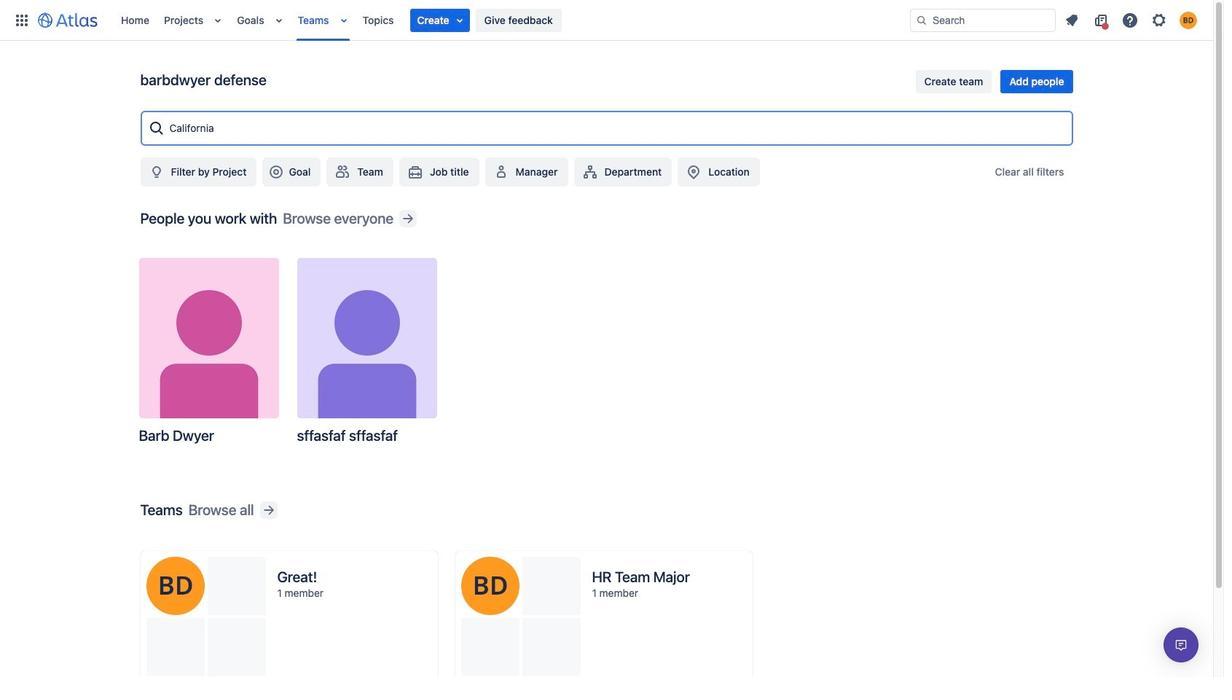 Task type: describe. For each thing, give the bounding box(es) containing it.
Search field
[[911, 8, 1056, 32]]

browse all image
[[260, 502, 277, 519]]

search for people and teams image
[[148, 120, 165, 137]]

list item inside list
[[410, 8, 470, 32]]

account image
[[1180, 11, 1198, 29]]

help image
[[1122, 11, 1140, 29]]



Task type: vqa. For each thing, say whether or not it's contained in the screenshot.
Add related project IMAGE
no



Task type: locate. For each thing, give the bounding box(es) containing it.
notifications image
[[1064, 11, 1081, 29]]

banner
[[0, 0, 1214, 41]]

switch to... image
[[13, 11, 31, 29]]

open intercom messenger image
[[1173, 636, 1191, 654]]

settings image
[[1151, 11, 1169, 29]]

top element
[[9, 0, 911, 40]]

browse everyone image
[[400, 210, 417, 227]]

0 horizontal spatial list
[[114, 0, 911, 40]]

None search field
[[911, 8, 1056, 32]]

1 horizontal spatial list
[[1059, 8, 1205, 32]]

list
[[114, 0, 911, 40], [1059, 8, 1205, 32]]

search image
[[916, 14, 928, 26]]

list item
[[410, 8, 470, 32]]

Search for people and teams field
[[165, 115, 1066, 141]]



